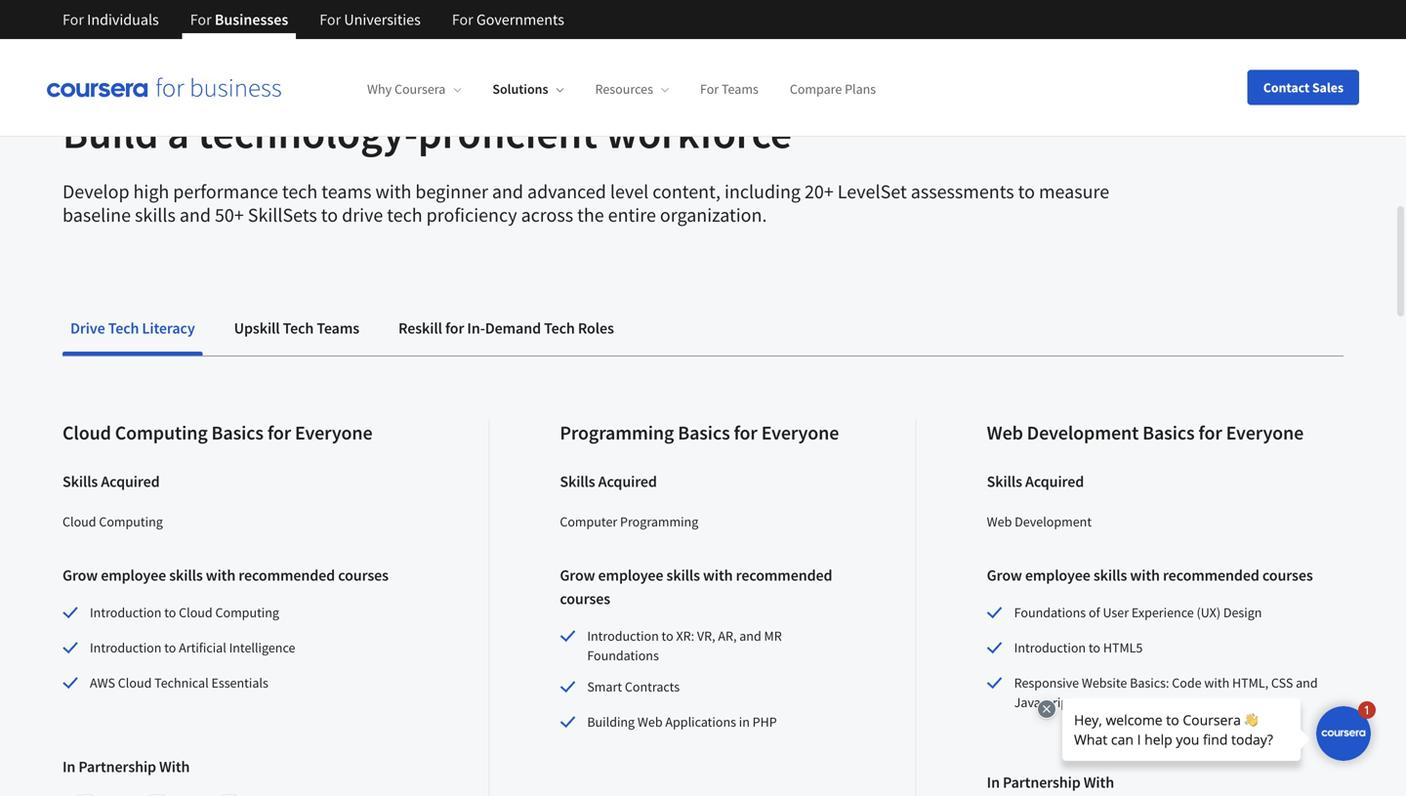 Task type: vqa. For each thing, say whether or not it's contained in the screenshot.
GROW corresponding to Programming Basics for Everyone
yes



Task type: locate. For each thing, give the bounding box(es) containing it.
teams up workforce
[[722, 80, 759, 98]]

demand inside button
[[485, 319, 541, 338]]

grow employee skills with recommended courses up vr, in the bottom of the page
[[560, 566, 833, 609]]

skills right baseline
[[135, 203, 176, 227]]

1 horizontal spatial employee
[[598, 566, 664, 585]]

to for introduction to xr: vr, ar, and mr foundations
[[662, 627, 674, 645]]

cloud
[[63, 421, 111, 445], [63, 513, 96, 531], [179, 604, 213, 622], [118, 674, 152, 692]]

2 basics from the left
[[678, 421, 730, 445]]

coursera
[[395, 80, 446, 98]]

for left 'governments'
[[452, 10, 474, 29]]

foundations up smart contracts
[[588, 647, 659, 665]]

0 horizontal spatial tech
[[282, 179, 318, 204]]

1 horizontal spatial everyone
[[762, 421, 840, 445]]

1 everyone from the left
[[295, 421, 373, 445]]

solutions link
[[493, 80, 564, 98]]

skills acquired up computer at the left bottom
[[560, 472, 657, 492]]

2 grow from the left
[[560, 566, 595, 585]]

introduction to cloud computing
[[90, 604, 279, 622]]

content tabs tab list
[[63, 305, 1344, 356]]

teams inside "button"
[[317, 319, 360, 338]]

website
[[1082, 674, 1128, 692]]

mr
[[765, 627, 782, 645]]

2 horizontal spatial employee
[[1026, 566, 1091, 585]]

0 horizontal spatial tech
[[108, 319, 139, 338]]

xr:
[[677, 627, 695, 645]]

skills acquired
[[63, 472, 160, 492], [560, 472, 657, 492], [987, 472, 1085, 492]]

acquired for programming
[[599, 472, 657, 492]]

0 horizontal spatial basics
[[212, 421, 264, 445]]

1 horizontal spatial recommended
[[736, 566, 833, 585]]

in- right reskill
[[467, 319, 485, 338]]

tech right drive
[[387, 203, 423, 227]]

1 vertical spatial teams
[[317, 319, 360, 338]]

tech inside button
[[108, 319, 139, 338]]

development
[[1028, 421, 1139, 445], [1015, 513, 1092, 531]]

1 skills acquired from the left
[[63, 472, 160, 492]]

with up ar,
[[704, 566, 733, 585]]

in- down for individuals at the left of page
[[63, 60, 87, 85]]

governments
[[477, 10, 565, 29]]

2 horizontal spatial acquired
[[1026, 472, 1085, 492]]

for
[[445, 319, 464, 338], [268, 421, 291, 445], [734, 421, 758, 445], [1199, 421, 1223, 445]]

in-
[[63, 60, 87, 85], [467, 319, 485, 338]]

with inside develop high performance tech teams with beginner and advanced level content, including 20+ levelset assessments to measure baseline skills and 50+ skillsets to drive tech proficiency across the entire organization.
[[376, 179, 412, 204]]

3 grow employee skills with recommended courses from the left
[[987, 566, 1314, 585]]

2 employee from the left
[[598, 566, 664, 585]]

code
[[1173, 674, 1202, 692]]

with right teams
[[376, 179, 412, 204]]

tech inside "button"
[[283, 319, 314, 338]]

2 horizontal spatial grow
[[987, 566, 1023, 585]]

tech right upskill
[[283, 319, 314, 338]]

2 horizontal spatial basics
[[1143, 421, 1195, 445]]

partnership down aws
[[79, 757, 156, 777]]

grow employee skills with recommended courses
[[63, 566, 389, 585], [560, 566, 833, 609], [987, 566, 1314, 585]]

performance
[[173, 179, 278, 204]]

to for introduction to artificial intelligence
[[164, 639, 176, 657]]

courses for programming basics for everyone
[[560, 589, 611, 609]]

programming up the computer programming
[[560, 421, 674, 445]]

1 horizontal spatial grow employee skills with recommended courses
[[560, 566, 833, 609]]

3 acquired from the left
[[1026, 472, 1085, 492]]

workforce
[[606, 106, 792, 160]]

and left the mr
[[740, 627, 762, 645]]

grow employee skills with recommended courses up foundations of user experience (ux) design
[[987, 566, 1314, 585]]

0 horizontal spatial in
[[63, 757, 75, 777]]

0 horizontal spatial acquired
[[101, 472, 160, 492]]

skills acquired up "web development"
[[987, 472, 1085, 492]]

grow employee skills with recommended courses up 'introduction to cloud computing'
[[63, 566, 389, 585]]

and right css
[[1297, 674, 1319, 692]]

1 horizontal spatial acquired
[[599, 472, 657, 492]]

vr,
[[698, 627, 716, 645]]

courses
[[338, 566, 389, 585], [1263, 566, 1314, 585], [560, 589, 611, 609]]

1 horizontal spatial courses
[[560, 589, 611, 609]]

basics
[[212, 421, 264, 445], [678, 421, 730, 445], [1143, 421, 1195, 445]]

why
[[367, 80, 392, 98]]

in partnership with down aws
[[63, 757, 190, 777]]

development for web development basics for everyone
[[1028, 421, 1139, 445]]

recommended up (ux)
[[1164, 566, 1260, 585]]

0 vertical spatial demand
[[87, 60, 159, 85]]

1 horizontal spatial in-
[[467, 319, 485, 338]]

skills for cloud computing basics for everyone
[[63, 472, 98, 492]]

0 vertical spatial teams
[[722, 80, 759, 98]]

and right beginner
[[492, 179, 524, 204]]

acquired up "cloud computing"
[[101, 472, 160, 492]]

basics for web
[[1143, 421, 1195, 445]]

with
[[159, 757, 190, 777], [1084, 773, 1115, 793]]

1 vertical spatial development
[[1015, 513, 1092, 531]]

0 horizontal spatial in-
[[63, 60, 87, 85]]

development for web development
[[1015, 513, 1092, 531]]

1 vertical spatial demand
[[485, 319, 541, 338]]

grow down "web development"
[[987, 566, 1023, 585]]

for teams link
[[701, 80, 759, 98]]

skills acquired for cloud
[[63, 472, 160, 492]]

employee down "cloud computing"
[[101, 566, 166, 585]]

0 vertical spatial development
[[1028, 421, 1139, 445]]

recommended up the mr
[[736, 566, 833, 585]]

1 horizontal spatial skills acquired
[[560, 472, 657, 492]]

employee up of
[[1026, 566, 1091, 585]]

programming right computer at the left bottom
[[620, 513, 699, 531]]

build a technology-proficient workforce
[[63, 106, 792, 160]]

2 horizontal spatial grow employee skills with recommended courses
[[987, 566, 1314, 585]]

1 horizontal spatial grow
[[560, 566, 595, 585]]

to left drive
[[321, 203, 338, 227]]

skills
[[135, 203, 176, 227], [169, 566, 203, 585], [667, 566, 700, 585], [1094, 566, 1128, 585]]

to left artificial
[[164, 639, 176, 657]]

reskill for in-demand tech roles button
[[391, 305, 622, 352]]

acquired up "web development"
[[1026, 472, 1085, 492]]

tech
[[108, 319, 139, 338], [283, 319, 314, 338], [544, 319, 575, 338]]

0 horizontal spatial courses
[[338, 566, 389, 585]]

tech inside button
[[544, 319, 575, 338]]

in for web development basics for everyone
[[987, 773, 1000, 793]]

introduction inside introduction to xr: vr, ar, and mr foundations
[[588, 627, 659, 645]]

employee for computing
[[101, 566, 166, 585]]

skills up "cloud computing"
[[63, 472, 98, 492]]

partnership down javascript
[[1003, 773, 1081, 793]]

with for development
[[1084, 773, 1115, 793]]

0 horizontal spatial partnership
[[79, 757, 156, 777]]

in partnership with
[[63, 757, 190, 777], [987, 773, 1115, 793]]

3 recommended from the left
[[1164, 566, 1260, 585]]

grow down computer at the left bottom
[[560, 566, 595, 585]]

to
[[1019, 179, 1036, 204], [321, 203, 338, 227], [164, 604, 176, 622], [662, 627, 674, 645], [164, 639, 176, 657], [1089, 639, 1101, 657]]

skills up "web development"
[[987, 472, 1023, 492]]

1 vertical spatial foundations
[[588, 647, 659, 665]]

to for introduction to html5
[[1089, 639, 1101, 657]]

to inside introduction to xr: vr, ar, and mr foundations
[[662, 627, 674, 645]]

skills up xr:
[[667, 566, 700, 585]]

html5
[[1104, 639, 1144, 657]]

basics for cloud
[[212, 421, 264, 445]]

businesses
[[215, 10, 288, 29]]

1 vertical spatial computing
[[99, 513, 163, 531]]

2 horizontal spatial everyone
[[1227, 421, 1304, 445]]

0 horizontal spatial skills acquired
[[63, 472, 160, 492]]

levelset
[[838, 179, 907, 204]]

skills for programming basics for everyone
[[560, 472, 596, 492]]

web development
[[987, 513, 1092, 531]]

for for businesses
[[190, 10, 212, 29]]

2 recommended from the left
[[736, 566, 833, 585]]

2 skills acquired from the left
[[560, 472, 657, 492]]

acquired up the computer programming
[[599, 472, 657, 492]]

1 tech from the left
[[108, 319, 139, 338]]

3 tech from the left
[[544, 319, 575, 338]]

skills down banner navigation
[[282, 60, 339, 85]]

recommended
[[239, 566, 335, 585], [736, 566, 833, 585], [1164, 566, 1260, 585]]

aws
[[90, 674, 115, 692]]

1 horizontal spatial foundations
[[1015, 604, 1087, 622]]

1 grow from the left
[[63, 566, 98, 585]]

partnership for computing
[[79, 757, 156, 777]]

grow down "cloud computing"
[[63, 566, 98, 585]]

resources
[[596, 80, 654, 98]]

foundations left of
[[1015, 604, 1087, 622]]

contact
[[1264, 79, 1310, 96]]

beginner
[[416, 179, 488, 204]]

introduction to artificial intelligence
[[90, 639, 296, 657]]

with up foundations of user experience (ux) design
[[1131, 566, 1161, 585]]

skills for cloud
[[169, 566, 203, 585]]

for up workforce
[[701, 80, 719, 98]]

skills up computer at the left bottom
[[560, 472, 596, 492]]

courses for cloud computing basics for everyone
[[338, 566, 389, 585]]

0 vertical spatial web
[[987, 421, 1024, 445]]

and
[[492, 179, 524, 204], [180, 203, 211, 227], [740, 627, 762, 645], [1297, 674, 1319, 692]]

recommended up the intelligence
[[239, 566, 335, 585]]

1 grow employee skills with recommended courses from the left
[[63, 566, 389, 585]]

1 horizontal spatial partnership
[[1003, 773, 1081, 793]]

1 horizontal spatial demand
[[485, 319, 541, 338]]

building
[[588, 713, 635, 731]]

applications
[[666, 713, 737, 731]]

web development basics for everyone
[[987, 421, 1304, 445]]

2 horizontal spatial skills acquired
[[987, 472, 1085, 492]]

skills for programming
[[667, 566, 700, 585]]

demand left roles
[[485, 319, 541, 338]]

recommended for computing
[[239, 566, 335, 585]]

to left the measure
[[1019, 179, 1036, 204]]

demand down individuals
[[87, 60, 159, 85]]

0 horizontal spatial demand
[[87, 60, 159, 85]]

tech for upskill
[[283, 319, 314, 338]]

2 vertical spatial computing
[[215, 604, 279, 622]]

to left html5
[[1089, 639, 1101, 657]]

2 horizontal spatial tech
[[544, 319, 575, 338]]

0 vertical spatial computing
[[115, 421, 208, 445]]

everyone
[[295, 421, 373, 445], [762, 421, 840, 445], [1227, 421, 1304, 445]]

teams
[[722, 80, 759, 98], [317, 319, 360, 338]]

skills up user
[[1094, 566, 1128, 585]]

tech left roles
[[544, 319, 575, 338]]

1 acquired from the left
[[101, 472, 160, 492]]

for left individuals
[[63, 10, 84, 29]]

1 horizontal spatial teams
[[722, 80, 759, 98]]

with right code
[[1205, 674, 1230, 692]]

0 horizontal spatial foundations
[[588, 647, 659, 665]]

in for cloud computing basics for everyone
[[63, 757, 75, 777]]

1 employee from the left
[[101, 566, 166, 585]]

1 basics from the left
[[212, 421, 264, 445]]

1 horizontal spatial in
[[987, 773, 1000, 793]]

contact sales button
[[1248, 70, 1360, 105]]

ar,
[[718, 627, 737, 645]]

coursera for business image
[[47, 77, 281, 97]]

0 horizontal spatial with
[[159, 757, 190, 777]]

drive tech literacy tab panel
[[63, 357, 1344, 796]]

teams right upskill
[[317, 319, 360, 338]]

basics:
[[1131, 674, 1170, 692]]

with up 'introduction to cloud computing'
[[206, 566, 236, 585]]

computing for cloud computing
[[99, 513, 163, 531]]

for left 'universities' on the left of page
[[320, 10, 341, 29]]

1 horizontal spatial basics
[[678, 421, 730, 445]]

introduction for introduction to artificial intelligence
[[90, 639, 162, 657]]

for teams
[[701, 80, 759, 98]]

1 vertical spatial in-
[[467, 319, 485, 338]]

0 horizontal spatial in partnership with
[[63, 757, 190, 777]]

3 skills acquired from the left
[[987, 472, 1085, 492]]

2 grow employee skills with recommended courses from the left
[[560, 566, 833, 609]]

skills acquired up "cloud computing"
[[63, 472, 160, 492]]

1 recommended from the left
[[239, 566, 335, 585]]

in partnership with for development
[[987, 773, 1115, 793]]

2 tech from the left
[[283, 319, 314, 338]]

for left businesses
[[190, 10, 212, 29]]

upskill tech teams button
[[226, 305, 367, 352]]

for for individuals
[[63, 10, 84, 29]]

drive tech literacy button
[[63, 305, 203, 352]]

building web applications in php
[[588, 713, 777, 731]]

3 employee from the left
[[1026, 566, 1091, 585]]

in
[[63, 757, 75, 777], [987, 773, 1000, 793]]

to left xr:
[[662, 627, 674, 645]]

skills inside grow employee skills with recommended courses
[[667, 566, 700, 585]]

web for web development
[[987, 513, 1013, 531]]

in partnership with down javascript
[[987, 773, 1115, 793]]

2 horizontal spatial courses
[[1263, 566, 1314, 585]]

to up introduction to artificial intelligence
[[164, 604, 176, 622]]

2 horizontal spatial recommended
[[1164, 566, 1260, 585]]

baseline
[[63, 203, 131, 227]]

individuals
[[87, 10, 159, 29]]

0 horizontal spatial grow employee skills with recommended courses
[[63, 566, 389, 585]]

skills acquired for programming
[[560, 472, 657, 492]]

smart contracts
[[588, 678, 680, 696]]

0 horizontal spatial recommended
[[239, 566, 335, 585]]

3 grow from the left
[[987, 566, 1023, 585]]

tech right drive in the left top of the page
[[108, 319, 139, 338]]

tech
[[282, 179, 318, 204], [387, 203, 423, 227]]

0 horizontal spatial employee
[[101, 566, 166, 585]]

0 horizontal spatial everyone
[[295, 421, 373, 445]]

employee down the computer programming
[[598, 566, 664, 585]]

3 everyone from the left
[[1227, 421, 1304, 445]]

1 horizontal spatial with
[[1084, 773, 1115, 793]]

0 vertical spatial in-
[[63, 60, 87, 85]]

skills up 'introduction to cloud computing'
[[169, 566, 203, 585]]

2 acquired from the left
[[599, 472, 657, 492]]

universities
[[344, 10, 421, 29]]

1 vertical spatial web
[[987, 513, 1013, 531]]

and left 50+
[[180, 203, 211, 227]]

3 basics from the left
[[1143, 421, 1195, 445]]

0 horizontal spatial grow
[[63, 566, 98, 585]]

contracts
[[625, 678, 680, 696]]

tech left teams
[[282, 179, 318, 204]]

in partnership with for computing
[[63, 757, 190, 777]]

in- inside button
[[467, 319, 485, 338]]

everyone for web development basics for everyone
[[1227, 421, 1304, 445]]

0 horizontal spatial teams
[[317, 319, 360, 338]]

for
[[63, 10, 84, 29], [190, 10, 212, 29], [320, 10, 341, 29], [452, 10, 474, 29], [701, 80, 719, 98]]

1 horizontal spatial in partnership with
[[987, 773, 1115, 793]]

1 horizontal spatial tech
[[283, 319, 314, 338]]

computing for cloud computing basics for everyone
[[115, 421, 208, 445]]

skills for web
[[1094, 566, 1128, 585]]

proficiency
[[427, 203, 517, 227]]



Task type: describe. For each thing, give the bounding box(es) containing it.
upskill tech teams
[[234, 319, 360, 338]]

grow for web development basics for everyone
[[987, 566, 1023, 585]]

level
[[611, 179, 649, 204]]

in-demand technology skills
[[63, 60, 339, 85]]

drive
[[70, 319, 105, 338]]

employee for development
[[1026, 566, 1091, 585]]

reskill
[[399, 319, 442, 338]]

for individuals
[[63, 10, 159, 29]]

build
[[63, 106, 159, 160]]

computer programming
[[560, 513, 699, 531]]

design
[[1224, 604, 1263, 622]]

to for introduction to cloud computing
[[164, 604, 176, 622]]

solutions
[[493, 80, 549, 98]]

intelligence
[[229, 639, 296, 657]]

html,
[[1233, 674, 1269, 692]]

a
[[167, 106, 189, 160]]

banner navigation
[[47, 0, 580, 39]]

with for programming basics for everyone
[[704, 566, 733, 585]]

with for web development basics for everyone
[[1131, 566, 1161, 585]]

compare plans
[[790, 80, 877, 98]]

develop high performance tech teams with beginner and advanced level content, including 20+ levelset assessments to measure baseline skills and 50+ skillsets to drive tech proficiency across the entire organization.
[[63, 179, 1110, 227]]

drive tech literacy
[[70, 319, 195, 338]]

for for governments
[[452, 10, 474, 29]]

foundations inside introduction to xr: vr, ar, and mr foundations
[[588, 647, 659, 665]]

teams
[[322, 179, 372, 204]]

for for universities
[[320, 10, 341, 29]]

0 vertical spatial programming
[[560, 421, 674, 445]]

why coursera link
[[367, 80, 462, 98]]

with for cloud computing basics for everyone
[[206, 566, 236, 585]]

smart
[[588, 678, 622, 696]]

introduction for introduction to xr: vr, ar, and mr foundations
[[588, 627, 659, 645]]

in
[[739, 713, 750, 731]]

organization.
[[660, 203, 767, 227]]

responsive
[[1015, 674, 1080, 692]]

everyone for cloud computing basics for everyone
[[295, 421, 373, 445]]

50+
[[215, 203, 244, 227]]

recommended for development
[[1164, 566, 1260, 585]]

and inside responsive website basics: code with html, css and javascript
[[1297, 674, 1319, 692]]

cloud computing
[[63, 513, 163, 531]]

introduction to html5
[[1015, 639, 1144, 657]]

technology
[[163, 60, 278, 85]]

php
[[753, 713, 777, 731]]

contact sales
[[1264, 79, 1344, 96]]

drive
[[342, 203, 383, 227]]

skills for web development basics for everyone
[[987, 472, 1023, 492]]

grow employee skills with recommended courses for development
[[987, 566, 1314, 585]]

technology-
[[198, 106, 418, 160]]

the
[[578, 203, 604, 227]]

1 horizontal spatial tech
[[387, 203, 423, 227]]

roles
[[578, 319, 614, 338]]

essentials
[[211, 674, 269, 692]]

20+
[[805, 179, 834, 204]]

2 vertical spatial web
[[638, 713, 663, 731]]

plans
[[845, 80, 877, 98]]

grow employee skills with recommended courses for basics
[[560, 566, 833, 609]]

skills inside develop high performance tech teams with beginner and advanced level content, including 20+ levelset assessments to measure baseline skills and 50+ skillsets to drive tech proficiency across the entire organization.
[[135, 203, 176, 227]]

grow for cloud computing basics for everyone
[[63, 566, 98, 585]]

skills acquired for web
[[987, 472, 1085, 492]]

assessments
[[911, 179, 1015, 204]]

content,
[[653, 179, 721, 204]]

user
[[1103, 604, 1130, 622]]

including
[[725, 179, 801, 204]]

advanced
[[528, 179, 607, 204]]

web for web development basics for everyone
[[987, 421, 1024, 445]]

grow for programming basics for everyone
[[560, 566, 595, 585]]

proficient
[[418, 106, 598, 160]]

introduction for introduction to html5
[[1015, 639, 1087, 657]]

resources link
[[596, 80, 669, 98]]

experience
[[1132, 604, 1195, 622]]

compare plans link
[[790, 80, 877, 98]]

employee for basics
[[598, 566, 664, 585]]

acquired for web
[[1026, 472, 1085, 492]]

acquired for cloud
[[101, 472, 160, 492]]

of
[[1089, 604, 1101, 622]]

for businesses
[[190, 10, 288, 29]]

measure
[[1040, 179, 1110, 204]]

sales
[[1313, 79, 1344, 96]]

with for computing
[[159, 757, 190, 777]]

javascript
[[1015, 694, 1073, 711]]

grow employee skills with recommended courses for computing
[[63, 566, 389, 585]]

upskill
[[234, 319, 280, 338]]

high
[[133, 179, 169, 204]]

(ux)
[[1197, 604, 1221, 622]]

with inside responsive website basics: code with html, css and javascript
[[1205, 674, 1230, 692]]

introduction for introduction to cloud computing
[[90, 604, 162, 622]]

0 vertical spatial foundations
[[1015, 604, 1087, 622]]

across
[[521, 203, 574, 227]]

for universities
[[320, 10, 421, 29]]

entire
[[608, 203, 656, 227]]

responsive website basics: code with html, css and javascript
[[1015, 674, 1319, 711]]

cloud computing basics for everyone
[[63, 421, 373, 445]]

foundations of user experience (ux) design
[[1015, 604, 1263, 622]]

compare
[[790, 80, 842, 98]]

tech for drive
[[108, 319, 139, 338]]

why coursera
[[367, 80, 446, 98]]

and inside introduction to xr: vr, ar, and mr foundations
[[740, 627, 762, 645]]

aws cloud technical essentials
[[90, 674, 269, 692]]

technical
[[155, 674, 209, 692]]

for governments
[[452, 10, 565, 29]]

for inside the reskill for in-demand tech roles button
[[445, 319, 464, 338]]

courses for web development basics for everyone
[[1263, 566, 1314, 585]]

computer
[[560, 513, 618, 531]]

css
[[1272, 674, 1294, 692]]

develop
[[63, 179, 130, 204]]

programming basics for everyone
[[560, 421, 840, 445]]

recommended for basics
[[736, 566, 833, 585]]

skillsets
[[248, 203, 317, 227]]

2 everyone from the left
[[762, 421, 840, 445]]

reskill for in-demand tech roles
[[399, 319, 614, 338]]

1 vertical spatial programming
[[620, 513, 699, 531]]

partnership for development
[[1003, 773, 1081, 793]]



